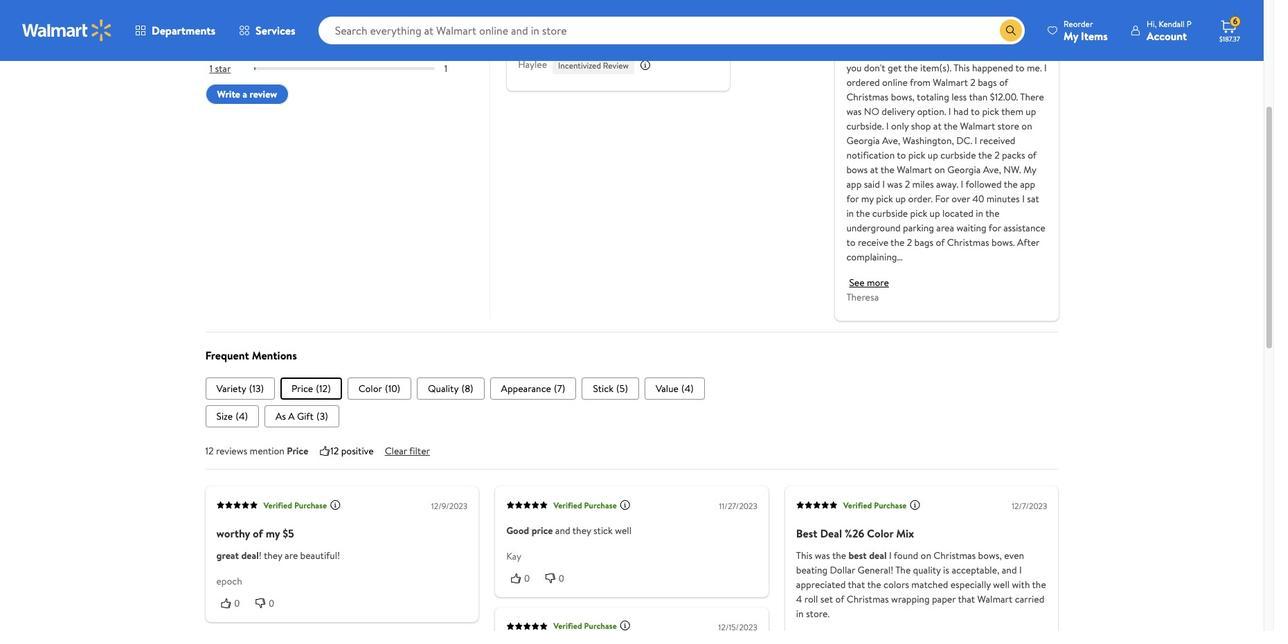 Task type: locate. For each thing, give the bounding box(es) containing it.
a
[[288, 409, 295, 423]]

0 vertical spatial stars
[[218, 16, 238, 30]]

2 progress bar from the top
[[254, 37, 435, 40]]

bows, inside "i found on christmas bows, even beating dollar general! the quality is acceptable,  and i appreciated that the colors matched especially well with the 4 roll set of christmas wrapping paper that walmart carried in store."
[[978, 548, 1002, 562]]

0 horizontal spatial a
[[243, 88, 247, 101]]

1 horizontal spatial app
[[1020, 178, 1036, 191]]

list item
[[205, 377, 275, 400], [281, 377, 342, 400], [348, 377, 412, 400], [417, 377, 485, 400], [490, 377, 577, 400], [582, 377, 639, 400], [645, 377, 705, 400], [205, 405, 259, 427], [265, 405, 339, 427]]

1 1 from the left
[[210, 62, 213, 76]]

bows
[[536, 18, 557, 31], [847, 163, 868, 177]]

2 vertical spatial 4
[[796, 592, 802, 606]]

christmas up the no
[[847, 90, 889, 104]]

do
[[1026, 18, 1038, 31]]

0 horizontal spatial my
[[1024, 163, 1037, 177]]

(8)
[[462, 382, 474, 395]]

verified purchase information image up beautiful!
[[330, 499, 341, 510]]

0 vertical spatial color
[[359, 382, 382, 395]]

1
[[210, 62, 213, 76], [445, 62, 448, 76]]

search icon image
[[1006, 25, 1017, 36]]

departments
[[152, 23, 215, 38]]

pick down washington,
[[909, 148, 926, 162]]

for up item(s).
[[916, 32, 929, 46]]

1 horizontal spatial the
[[896, 563, 911, 577]]

0 horizontal spatial (4)
[[236, 409, 248, 423]]

1 horizontal spatial 4
[[443, 31, 449, 45]]

at up said
[[870, 163, 879, 177]]

walmart inside "i found on christmas bows, even beating dollar general! the quality is acceptable,  and i appreciated that the colors matched especially well with the 4 roll set of christmas wrapping paper that walmart carried in store."
[[978, 592, 1013, 606]]

walmart down "especially"
[[978, 592, 1013, 606]]

bags
[[978, 76, 997, 90], [915, 236, 934, 250]]

deal right the great
[[241, 548, 259, 562]]

frequent mentions
[[205, 347, 297, 363]]

received
[[980, 134, 1016, 148]]

this up beating
[[796, 548, 813, 562]]

0 horizontal spatial for
[[847, 192, 859, 206]]

georgia up away.
[[948, 163, 981, 177]]

0 horizontal spatial georgia
[[847, 134, 880, 148]]

and down even
[[1002, 563, 1017, 577]]

0 vertical spatial bags
[[978, 76, 997, 90]]

clear filter
[[385, 444, 430, 458]]

color left (10) on the left bottom
[[359, 382, 382, 395]]

2 horizontal spatial verified purchase
[[844, 499, 907, 511]]

1 horizontal spatial bows
[[847, 163, 868, 177]]

4 for 4 stars
[[210, 16, 215, 30]]

deal
[[241, 548, 259, 562], [869, 548, 887, 562]]

verified up best deal %26 color mix
[[844, 499, 872, 511]]

0 vertical spatial the
[[518, 18, 533, 31]]

2
[[210, 47, 215, 60], [971, 76, 976, 90], [995, 148, 1000, 162], [905, 178, 910, 191], [907, 236, 912, 250]]

1 vertical spatial and
[[555, 524, 571, 537]]

on up away.
[[935, 163, 945, 177]]

1 horizontal spatial deal
[[869, 548, 887, 562]]

app
[[847, 178, 862, 191], [1020, 178, 1036, 191]]

curbside down dc.
[[941, 148, 976, 162]]

acceptable,
[[952, 563, 1000, 577]]

1 horizontal spatial color
[[867, 526, 894, 541]]

verified for worthy of my $5
[[264, 499, 292, 511]]

2 verified from the left
[[554, 499, 582, 511]]

in inside "i found on christmas bows, even beating dollar general! the quality is acceptable,  and i appreciated that the colors matched especially well with the 4 roll set of christmas wrapping paper that walmart carried in store."
[[796, 607, 804, 620]]

0 vertical spatial was
[[847, 105, 862, 119]]

purchase for good
[[584, 499, 617, 511]]

0 vertical spatial on
[[1022, 119, 1033, 133]]

0 horizontal spatial 12
[[205, 444, 214, 458]]

0 vertical spatial well
[[615, 524, 632, 537]]

in up underground
[[847, 207, 854, 220]]

purchase for best deal %26 color mix
[[874, 499, 907, 511]]

bags down happened
[[978, 76, 997, 90]]

app up the sat
[[1020, 178, 1036, 191]]

1 horizontal spatial verified
[[554, 499, 582, 511]]

on up quality
[[921, 548, 932, 562]]

is
[[943, 563, 950, 577]]

christmas down general!
[[847, 592, 889, 606]]

2 app from the left
[[1020, 178, 1036, 191]]

my left items
[[1064, 28, 1079, 43]]

1 purchase from the left
[[294, 499, 327, 511]]

filter
[[409, 444, 430, 458]]

purchase up beautiful!
[[294, 499, 327, 511]]

2 vertical spatial and
[[1002, 563, 1017, 577]]

4 down 11
[[443, 31, 449, 45]]

0 button down epoch
[[216, 596, 251, 610]]

at down option.
[[934, 119, 942, 133]]

my inside reorder my items
[[1064, 28, 1079, 43]]

positive
[[341, 444, 374, 458]]

1 horizontal spatial at
[[934, 119, 942, 133]]

0 vertical spatial at
[[934, 119, 942, 133]]

!
[[259, 548, 262, 562]]

of right set
[[836, 592, 845, 606]]

pick down said
[[876, 192, 893, 206]]

online down lost
[[889, 32, 914, 46]]

progress bar for 11
[[254, 22, 435, 24]]

walmart up "miles"
[[897, 163, 932, 177]]

verified purchase information image
[[620, 620, 631, 631]]

(4) for value (4)
[[682, 382, 694, 395]]

beautiful!
[[300, 548, 340, 562]]

1 horizontal spatial was
[[847, 105, 862, 119]]

less
[[952, 90, 967, 104]]

(4) for size (4)
[[236, 409, 248, 423]]

color
[[359, 382, 382, 395], [867, 526, 894, 541]]

the down notification on the top
[[881, 163, 895, 177]]

1 horizontal spatial they
[[573, 524, 591, 537]]

1 horizontal spatial verified purchase information image
[[620, 499, 631, 510]]

1 verified purchase from the left
[[264, 499, 327, 511]]

the inside 'the bows were a perfect addition to my christmas presents'
[[518, 18, 533, 31]]

to right addition
[[659, 18, 668, 31]]

well right stick
[[615, 524, 632, 537]]

1 vertical spatial (4)
[[236, 409, 248, 423]]

the up christmas
[[518, 18, 533, 31]]

0 vertical spatial georgia
[[847, 134, 880, 148]]

of inside "i found on christmas bows, even beating dollar general! the quality is acceptable,  and i appreciated that the colors matched especially well with the 4 roll set of christmas wrapping paper that walmart carried in store."
[[836, 592, 845, 606]]

3 purchase from the left
[[874, 499, 907, 511]]

to left receive
[[847, 236, 856, 250]]

(13)
[[249, 382, 264, 395]]

progress bar
[[254, 22, 435, 24], [254, 37, 435, 40], [254, 67, 435, 70]]

see more button
[[849, 276, 889, 290]]

were
[[560, 18, 580, 31]]

was left the no
[[847, 105, 862, 119]]

stars for 4 stars
[[218, 16, 238, 30]]

Walmart Site-Wide search field
[[318, 17, 1025, 44]]

108
[[439, 1, 453, 15]]

2 stars
[[210, 47, 237, 60]]

color (10)
[[359, 382, 400, 395]]

3 verified from the left
[[844, 499, 872, 511]]

(4) right value
[[682, 382, 694, 395]]

in down 40
[[976, 207, 984, 220]]

0 horizontal spatial was
[[815, 548, 830, 562]]

curbside up underground
[[873, 207, 908, 220]]

1 horizontal spatial well
[[994, 578, 1010, 591]]

list
[[205, 377, 1059, 400], [205, 405, 1059, 427]]

for up underground
[[847, 192, 859, 206]]

1 verified purchase information image from the left
[[330, 499, 341, 510]]

3 verified purchase from the left
[[844, 499, 907, 511]]

1 horizontal spatial georgia
[[948, 163, 981, 177]]

2 vertical spatial progress bar
[[254, 67, 435, 70]]

price
[[532, 524, 553, 537]]

0 horizontal spatial that
[[848, 578, 865, 591]]

purchase up mix
[[874, 499, 907, 511]]

1 vertical spatial this
[[796, 548, 813, 562]]

1 vertical spatial bows
[[847, 163, 868, 177]]

1 for 1
[[445, 62, 448, 76]]

progress bar for 4
[[254, 37, 435, 40]]

0 horizontal spatial deal
[[241, 548, 259, 562]]

parking
[[903, 221, 934, 235]]

0 vertical spatial ave,
[[882, 134, 901, 148]]

0 horizontal spatial bags
[[915, 236, 934, 250]]

of right packs
[[1028, 148, 1037, 162]]

0 vertical spatial this
[[954, 61, 970, 75]]

0 horizontal spatial verified purchase
[[264, 499, 327, 511]]

ave, down only
[[882, 134, 901, 148]]

2 horizontal spatial for
[[989, 221, 1001, 235]]

i right me.
[[1045, 61, 1047, 75]]

4 for 4
[[443, 31, 449, 45]]

0 vertical spatial list
[[205, 377, 1059, 400]]

0 down good
[[524, 573, 530, 584]]

1 vertical spatial that
[[958, 592, 975, 606]]

0 horizontal spatial app
[[847, 178, 862, 191]]

great deal !  they are beautiful!
[[216, 548, 340, 562]]

verified
[[264, 499, 292, 511], [554, 499, 582, 511], [844, 499, 872, 511]]

1 verified from the left
[[264, 499, 292, 511]]

0 horizontal spatial 1
[[210, 62, 213, 76]]

christmas
[[518, 32, 558, 46]]

1 vertical spatial curbside
[[941, 148, 976, 162]]

appreciated
[[796, 578, 846, 591]]

0 button down kay
[[506, 571, 541, 585]]

found
[[894, 548, 919, 562]]

0 vertical spatial my
[[1064, 28, 1079, 43]]

to
[[659, 18, 668, 31], [1016, 61, 1025, 75], [971, 105, 980, 119], [897, 148, 906, 162], [847, 236, 856, 250]]

mentions
[[252, 347, 297, 363]]

that down dollar
[[848, 578, 865, 591]]

3 progress bar from the top
[[254, 67, 435, 70]]

ave, up followed
[[983, 163, 1002, 177]]

bows,
[[891, 90, 915, 104], [978, 548, 1002, 562]]

verified purchase for good
[[554, 499, 617, 511]]

2 deal from the left
[[869, 548, 887, 562]]

0 horizontal spatial the
[[518, 18, 533, 31]]

away.
[[937, 178, 959, 191]]

0 horizontal spatial this
[[796, 548, 813, 562]]

georgia down curbside.
[[847, 134, 880, 148]]

of
[[1000, 76, 1009, 90], [1028, 148, 1037, 162], [936, 236, 945, 250], [253, 526, 263, 541], [836, 592, 845, 606]]

1 horizontal spatial bows,
[[978, 548, 1002, 562]]

walmart
[[847, 18, 882, 31], [902, 47, 937, 60], [933, 76, 968, 90], [960, 119, 996, 133], [897, 163, 932, 177], [978, 592, 1013, 606]]

1 12 from the left
[[205, 444, 214, 458]]

(4)
[[682, 382, 694, 395], [236, 409, 248, 423]]

%26
[[845, 526, 865, 541]]

1 horizontal spatial (4)
[[682, 382, 694, 395]]

stars for 3 stars
[[217, 31, 237, 45]]

2 horizontal spatial and
[[1002, 563, 1017, 577]]

1 horizontal spatial purchase
[[584, 499, 617, 511]]

curbside down 'business!!!!'
[[931, 32, 967, 46]]

walmart up "less"
[[933, 76, 968, 90]]

12 for 12 positive
[[331, 444, 339, 458]]

the down general!
[[867, 578, 881, 591]]

list item containing appearance
[[490, 377, 577, 400]]

1 vertical spatial bows,
[[978, 548, 1002, 562]]

(10)
[[385, 382, 400, 395]]

quality
[[913, 563, 941, 577]]

quality
[[428, 382, 459, 395]]

the up dollar
[[833, 548, 847, 562]]

up down the for
[[930, 207, 940, 220]]

verified up $5
[[264, 499, 292, 511]]

1 progress bar from the top
[[254, 22, 435, 24]]

$12.00.
[[990, 90, 1018, 104]]

for
[[916, 32, 929, 46], [847, 192, 859, 206], [989, 221, 1001, 235]]

my right addition
[[670, 18, 683, 31]]

that down "especially"
[[958, 592, 975, 606]]

they left stick
[[573, 524, 591, 537]]

0 vertical spatial 4
[[210, 16, 215, 30]]

and right price
[[555, 524, 571, 537]]

2 list from the top
[[205, 405, 1059, 427]]

with
[[1012, 578, 1030, 591]]

color left mix
[[867, 526, 894, 541]]

2 horizontal spatial 4
[[796, 592, 802, 606]]

1 vertical spatial they
[[264, 548, 282, 562]]

bows, up delivery
[[891, 90, 915, 104]]

0 vertical spatial bows
[[536, 18, 557, 31]]

deal up general!
[[869, 548, 887, 562]]

this down their
[[954, 61, 970, 75]]

2 vertical spatial for
[[989, 221, 1001, 235]]

at
[[934, 119, 942, 133], [870, 163, 879, 177]]

1 vertical spatial my
[[1024, 163, 1037, 177]]

i left the sat
[[1022, 192, 1025, 206]]

0 horizontal spatial color
[[359, 382, 382, 395]]

(4) right 'size'
[[236, 409, 248, 423]]

they for !
[[264, 548, 282, 562]]

0 vertical spatial bows,
[[891, 90, 915, 104]]

their
[[957, 47, 976, 60]]

christmas up is
[[934, 548, 976, 562]]

items
[[1081, 28, 1108, 43]]

0 horizontal spatial verified purchase information image
[[330, 499, 341, 510]]

0 horizontal spatial bows
[[536, 18, 557, 31]]

2 horizontal spatial verified
[[844, 499, 872, 511]]

0 vertical spatial (4)
[[682, 382, 694, 395]]

list containing size
[[205, 405, 1059, 427]]

1 horizontal spatial in
[[847, 207, 854, 220]]

1 vertical spatial stars
[[217, 31, 237, 45]]

stick
[[594, 524, 613, 537]]

0 vertical spatial price
[[292, 382, 313, 395]]

12 positive
[[331, 444, 374, 458]]

no
[[864, 105, 880, 119]]

well left the "with"
[[994, 578, 1010, 591]]

verified purchase information image
[[330, 499, 341, 510], [620, 499, 631, 510], [910, 499, 921, 510]]

2 horizontal spatial in
[[976, 207, 984, 220]]

0 horizontal spatial purchase
[[294, 499, 327, 511]]

1 list from the top
[[205, 377, 1059, 400]]

1 vertical spatial well
[[994, 578, 1010, 591]]

app left said
[[847, 178, 862, 191]]

best
[[796, 526, 818, 541]]

i left had
[[949, 105, 951, 119]]

and up item(s).
[[939, 47, 955, 60]]

12 left reviews
[[205, 444, 214, 458]]

the inside "i found on christmas bows, even beating dollar general! the quality is acceptable,  and i appreciated that the colors matched especially well with the 4 roll set of christmas wrapping paper that walmart carried in store."
[[896, 563, 911, 577]]

4 inside "i found on christmas bows, even beating dollar general! the quality is acceptable,  and i appreciated that the colors matched especially well with the 4 roll set of christmas wrapping paper that walmart carried in store."
[[796, 592, 802, 606]]

services
[[256, 23, 296, 38]]

bows down notification on the top
[[847, 163, 868, 177]]

2 verified purchase information image from the left
[[620, 499, 631, 510]]

are
[[285, 548, 298, 562]]

0 horizontal spatial bows,
[[891, 90, 915, 104]]

value (4)
[[656, 382, 694, 395]]

my
[[670, 18, 683, 31], [918, 18, 931, 31], [861, 192, 874, 206], [266, 526, 280, 541]]

1 vertical spatial progress bar
[[254, 37, 435, 40]]

verified purchase information image for best deal %26 color mix
[[910, 499, 921, 510]]

0 horizontal spatial ave,
[[882, 134, 901, 148]]

price right mention at the left bottom of the page
[[287, 444, 308, 458]]

list item containing price
[[281, 377, 342, 400]]

they right "!"
[[264, 548, 282, 562]]

employees
[[979, 47, 1024, 60]]

bows up christmas
[[536, 18, 557, 31]]

1 vertical spatial list
[[205, 405, 1059, 427]]

this was the best deal
[[796, 548, 887, 562]]

word
[[847, 47, 868, 60]]

0 horizontal spatial they
[[264, 548, 282, 562]]

georgia
[[847, 134, 880, 148], [948, 163, 981, 177]]

0 vertical spatial progress bar
[[254, 22, 435, 24]]

2 1 from the left
[[445, 62, 448, 76]]

purchase
[[294, 499, 327, 511], [584, 499, 617, 511], [874, 499, 907, 511]]

pick up parking in the right top of the page
[[911, 207, 928, 220]]

my right nw.
[[1024, 163, 1037, 177]]

1 down 11
[[445, 62, 448, 76]]

to down only
[[897, 148, 906, 162]]

1 left star
[[210, 62, 213, 76]]

1 horizontal spatial this
[[954, 61, 970, 75]]

1 horizontal spatial 1
[[445, 62, 448, 76]]

0 vertical spatial and
[[939, 47, 955, 60]]

0 horizontal spatial at
[[870, 163, 879, 177]]

p
[[1187, 18, 1192, 29]]

2 vertical spatial on
[[921, 548, 932, 562]]

2 purchase from the left
[[584, 499, 617, 511]]

2 verified purchase from the left
[[554, 499, 617, 511]]

0 horizontal spatial in
[[796, 607, 804, 620]]

item(s).
[[921, 61, 952, 75]]

2 12 from the left
[[331, 444, 339, 458]]

0 vertical spatial for
[[916, 32, 929, 46]]

stars up 3 stars
[[218, 16, 238, 30]]

haylee
[[518, 58, 547, 72]]

worthy of my $5
[[216, 526, 294, 541]]

matched
[[912, 578, 949, 591]]

was up beating
[[815, 548, 830, 562]]

0 down the "good price and they stick well"
[[559, 573, 564, 584]]

2 down parking in the right top of the page
[[907, 236, 912, 250]]

2 horizontal spatial purchase
[[874, 499, 907, 511]]

of up $12.00. in the right top of the page
[[1000, 76, 1009, 90]]

1 horizontal spatial for
[[916, 32, 929, 46]]

bows, up acceptable,
[[978, 548, 1002, 562]]

3 verified purchase information image from the left
[[910, 499, 921, 510]]



Task type: describe. For each thing, give the bounding box(es) containing it.
only
[[891, 119, 909, 133]]

i up over
[[961, 178, 964, 191]]

perfect
[[589, 18, 621, 31]]

1 horizontal spatial that
[[958, 592, 975, 606]]

(7)
[[554, 382, 565, 395]]

0 vertical spatial online
[[889, 32, 914, 46]]

1 app from the left
[[847, 178, 862, 191]]

incentivized review information image
[[640, 60, 651, 71]]

to right had
[[971, 105, 980, 119]]

reorder my items
[[1064, 18, 1108, 43]]

up down the "there"
[[1026, 105, 1036, 119]]

curbside.
[[847, 119, 884, 133]]

up left 'order.'
[[896, 192, 906, 206]]

option.
[[917, 105, 947, 119]]

best deal %26 color mix
[[796, 526, 914, 541]]

appearance
[[501, 382, 551, 395]]

0 down great deal !  they are beautiful!
[[269, 598, 274, 609]]

said
[[864, 178, 880, 191]]

best
[[849, 548, 867, 562]]

12 reviews mention price
[[205, 444, 308, 458]]

i right dc.
[[975, 134, 978, 148]]

11
[[443, 16, 449, 30]]

2 left "miles"
[[905, 178, 910, 191]]

followed
[[966, 178, 1002, 191]]

general!
[[858, 563, 894, 577]]

clear filter button
[[385, 444, 430, 458]]

list containing variety
[[205, 377, 1059, 400]]

the down had
[[944, 119, 958, 133]]

than
[[969, 90, 988, 104]]

2 horizontal spatial on
[[1022, 119, 1033, 133]]

had
[[954, 105, 969, 119]]

order.
[[908, 192, 933, 206]]

located
[[943, 207, 974, 220]]

quality (8)
[[428, 382, 474, 395]]

miles
[[913, 178, 934, 191]]

list item containing variety
[[205, 377, 275, 400]]

12/9/2023
[[431, 500, 468, 512]]

review
[[603, 60, 629, 72]]

paper
[[932, 592, 956, 606]]

2 down 3
[[210, 47, 215, 60]]

6 $187.37
[[1220, 15, 1240, 44]]

reorder
[[1064, 18, 1093, 29]]

verified purchase for best deal %26 color mix
[[844, 499, 907, 511]]

store.
[[806, 607, 830, 620]]

this inside 'walmart has lost my business!!!!  beware!!!! do not order online for curbside pick up. it's your word against walmart and their employees if you don't get the item(s). this happened to me.   i ordered online from walmart 2 bags of christmas bows, totaling less than $12.00.  there was no delivery option. i had to pick them up curbside.   i only shop at the walmart store on georgia ave, washington, dc. i received notification to pick up curbside the 2 packs of bows at the walmart on georgia ave, nw. my app said i was 2 miles away. i followed the app for my pick up order.   for over 40 minutes i sat in the curbside pick up located in the underground parking area waiting for assistance to receive the 2 bags of christmas bows. after complaining...'
[[954, 61, 970, 75]]

list item containing as a gift
[[265, 405, 339, 427]]

they for and
[[573, 524, 591, 537]]

nw.
[[1004, 163, 1022, 177]]

walmart up item(s).
[[902, 47, 937, 60]]

my down said
[[861, 192, 874, 206]]

purchase for worthy of my $5
[[294, 499, 327, 511]]

it's
[[1003, 32, 1015, 46]]

i left only
[[887, 119, 889, 133]]

see more
[[849, 276, 889, 290]]

walmart has lost my business!!!!  beware!!!! do not order online for curbside pick up. it's your word against walmart and their employees if you don't get the item(s). this happened to me.   i ordered online from walmart 2 bags of christmas bows, totaling less than $12.00.  there was no delivery option. i had to pick them up curbside.   i only shop at the walmart store on georgia ave, washington, dc. i received notification to pick up curbside the 2 packs of bows at the walmart on georgia ave, nw. my app said i was 2 miles away. i followed the app for my pick up order.   for over 40 minutes i sat in the curbside pick up located in the underground parking area waiting for assistance to receive the 2 bags of christmas bows. after complaining...
[[847, 18, 1047, 264]]

over
[[952, 192, 970, 206]]

verified for best deal %26 color mix
[[844, 499, 872, 511]]

a inside 'the bows were a perfect addition to my christmas presents'
[[582, 18, 587, 31]]

waiting
[[957, 221, 987, 235]]

theresa
[[847, 290, 879, 304]]

store
[[998, 119, 1020, 133]]

2 up than
[[971, 76, 976, 90]]

Search search field
[[318, 17, 1025, 44]]

verified purchase for worthy of my $5
[[264, 499, 327, 511]]

list item containing color
[[348, 377, 412, 400]]

bows inside 'the bows were a perfect addition to my christmas presents'
[[536, 18, 557, 31]]

the up carried
[[1032, 578, 1046, 591]]

1 vertical spatial color
[[867, 526, 894, 541]]

clear
[[385, 444, 407, 458]]

assistance
[[1004, 221, 1046, 235]]

3
[[210, 31, 215, 45]]

up down washington,
[[928, 148, 938, 162]]

i right said
[[883, 178, 885, 191]]

of up "!"
[[253, 526, 263, 541]]

departments button
[[123, 14, 227, 47]]

walmart up not
[[847, 18, 882, 31]]

to left me.
[[1016, 61, 1025, 75]]

gift
[[297, 409, 314, 423]]

frequent
[[205, 347, 249, 363]]

1 horizontal spatial on
[[935, 163, 945, 177]]

you
[[847, 61, 862, 75]]

don't
[[864, 61, 886, 75]]

write a review
[[217, 88, 277, 101]]

0 down 11
[[443, 47, 449, 60]]

your
[[1017, 32, 1036, 46]]

list item containing size
[[205, 405, 259, 427]]

2 vertical spatial was
[[815, 548, 830, 562]]

and inside 'walmart has lost my business!!!!  beware!!!! do not order online for curbside pick up. it's your word against walmart and their employees if you don't get the item(s). this happened to me.   i ordered online from walmart 2 bags of christmas bows, totaling less than $12.00.  there was no delivery option. i had to pick them up curbside.   i only shop at the walmart store on georgia ave, washington, dc. i received notification to pick up curbside the 2 packs of bows at the walmart on georgia ave, nw. my app said i was 2 miles away. i followed the app for my pick up order.   for over 40 minutes i sat in the curbside pick up located in the underground parking area waiting for assistance to receive the 2 bags of christmas bows. after complaining...'
[[939, 47, 955, 60]]

if
[[1026, 47, 1032, 60]]

there
[[1020, 90, 1044, 104]]

list item containing quality
[[417, 377, 485, 400]]

0 horizontal spatial well
[[615, 524, 632, 537]]

worthy
[[216, 526, 250, 541]]

kendall
[[1159, 18, 1185, 29]]

receive
[[858, 236, 889, 250]]

1 vertical spatial for
[[847, 192, 859, 206]]

1 vertical spatial a
[[243, 88, 247, 101]]

2 horizontal spatial was
[[887, 178, 903, 191]]

i left found
[[889, 548, 892, 562]]

on inside "i found on christmas bows, even beating dollar general! the quality is acceptable,  and i appreciated that the colors matched especially well with the 4 roll set of christmas wrapping paper that walmart carried in store."
[[921, 548, 932, 562]]

walmart up dc.
[[960, 119, 996, 133]]

write a review link
[[205, 84, 289, 105]]

of down area
[[936, 236, 945, 250]]

and inside "i found on christmas bows, even beating dollar general! the quality is acceptable,  and i appreciated that the colors matched especially well with the 4 roll set of christmas wrapping paper that walmart carried in store."
[[1002, 563, 1017, 577]]

my inside 'walmart has lost my business!!!!  beware!!!! do not order online for curbside pick up. it's your word against walmart and their employees if you don't get the item(s). this happened to me.   i ordered online from walmart 2 bags of christmas bows, totaling less than $12.00.  there was no delivery option. i had to pick them up curbside.   i only shop at the walmart store on georgia ave, washington, dc. i received notification to pick up curbside the 2 packs of bows at the walmart on georgia ave, nw. my app said i was 2 miles away. i followed the app for my pick up order.   for over 40 minutes i sat in the curbside pick up located in the underground parking area waiting for assistance to receive the 2 bags of christmas bows. after complaining...'
[[1024, 163, 1037, 177]]

the down received
[[978, 148, 992, 162]]

me.
[[1027, 61, 1042, 75]]

1 vertical spatial online
[[882, 76, 908, 90]]

3 stars
[[210, 31, 237, 45]]

washington,
[[903, 134, 954, 148]]

4 stars
[[210, 16, 238, 30]]

walmart image
[[22, 19, 112, 42]]

sat
[[1027, 192, 1040, 206]]

complaining...
[[847, 250, 903, 264]]

the right receive
[[891, 236, 905, 250]]

presents
[[561, 32, 597, 46]]

well inside "i found on christmas bows, even beating dollar general! the quality is acceptable,  and i appreciated that the colors matched especially well with the 4 roll set of christmas wrapping paper that walmart carried in store."
[[994, 578, 1010, 591]]

0 button down the "good price and they stick well"
[[541, 571, 575, 585]]

0 vertical spatial that
[[848, 578, 865, 591]]

11/27/2023
[[719, 500, 758, 512]]

as a gift (3)
[[276, 409, 328, 423]]

0 vertical spatial curbside
[[931, 32, 967, 46]]

i found on christmas bows, even beating dollar general! the quality is acceptable,  and i appreciated that the colors matched especially well with the 4 roll set of christmas wrapping paper that walmart carried in store.
[[796, 548, 1046, 620]]

stars for 2 stars
[[217, 47, 237, 60]]

progress bar for 1
[[254, 67, 435, 70]]

star
[[215, 62, 231, 76]]

1 vertical spatial georgia
[[948, 163, 981, 177]]

deal
[[820, 526, 842, 541]]

my left $5
[[266, 526, 280, 541]]

1 vertical spatial price
[[287, 444, 308, 458]]

2 vertical spatial curbside
[[873, 207, 908, 220]]

12 for 12 reviews mention price
[[205, 444, 214, 458]]

services button
[[227, 14, 307, 47]]

set
[[821, 592, 833, 606]]

to inside 'the bows were a perfect addition to my christmas presents'
[[659, 18, 668, 31]]

not
[[847, 32, 861, 46]]

verified purchase information image for worthy of my $5
[[330, 499, 341, 510]]

for
[[935, 192, 950, 206]]

the down nw.
[[1004, 178, 1018, 191]]

dollar
[[830, 563, 855, 577]]

2 down received
[[995, 148, 1000, 162]]

0 down epoch
[[234, 598, 240, 609]]

variety
[[216, 382, 246, 395]]

list item containing stick
[[582, 377, 639, 400]]

them
[[1002, 105, 1024, 119]]

value
[[656, 382, 679, 395]]

incentivized review
[[558, 60, 629, 72]]

1 for 1 star
[[210, 62, 213, 76]]

up.
[[988, 32, 1001, 46]]

christmas down waiting
[[947, 236, 990, 250]]

good
[[506, 524, 529, 537]]

verified for good
[[554, 499, 582, 511]]

lost
[[900, 18, 916, 31]]

notification
[[847, 148, 895, 162]]

addition
[[623, 18, 657, 31]]

0 horizontal spatial and
[[555, 524, 571, 537]]

ordered
[[847, 76, 880, 90]]

the down minutes
[[986, 207, 1000, 220]]

bows inside 'walmart has lost my business!!!!  beware!!!! do not order online for curbside pick up. it's your word against walmart and their employees if you don't get the item(s). this happened to me.   i ordered online from walmart 2 bags of christmas bows, totaling less than $12.00.  there was no delivery option. i had to pick them up curbside.   i only shop at the walmart store on georgia ave, washington, dc. i received notification to pick up curbside the 2 packs of bows at the walmart on georgia ave, nw. my app said i was 2 miles away. i followed the app for my pick up order.   for over 40 minutes i sat in the curbside pick up located in the underground parking area waiting for assistance to receive the 2 bags of christmas bows. after complaining...'
[[847, 163, 868, 177]]

the up underground
[[856, 207, 870, 220]]

1 deal from the left
[[241, 548, 259, 562]]

my right lost
[[918, 18, 931, 31]]

order
[[863, 32, 886, 46]]

my inside 'the bows were a perfect addition to my christmas presents'
[[670, 18, 683, 31]]

i up the "with"
[[1020, 563, 1022, 577]]

0 button down "!"
[[251, 596, 285, 610]]

pick down than
[[982, 105, 1000, 119]]

price inside list
[[292, 382, 313, 395]]

wrapping
[[892, 592, 930, 606]]

incentivized
[[558, 60, 601, 72]]

bows, inside 'walmart has lost my business!!!!  beware!!!! do not order online for curbside pick up. it's your word against walmart and their employees if you don't get the item(s). this happened to me.   i ordered online from walmart 2 bags of christmas bows, totaling less than $12.00.  there was no delivery option. i had to pick them up curbside.   i only shop at the walmart store on georgia ave, washington, dc. i received notification to pick up curbside the 2 packs of bows at the walmart on georgia ave, nw. my app said i was 2 miles away. i followed the app for my pick up order.   for over 40 minutes i sat in the curbside pick up located in the underground parking area waiting for assistance to receive the 2 bags of christmas bows. after complaining...'
[[891, 90, 915, 104]]

list item containing value
[[645, 377, 705, 400]]

pick left up.
[[969, 32, 986, 46]]

1 vertical spatial ave,
[[983, 163, 1002, 177]]

verified purchase information image for good
[[620, 499, 631, 510]]

stick (5)
[[593, 382, 628, 395]]

the right get
[[904, 61, 918, 75]]



Task type: vqa. For each thing, say whether or not it's contained in the screenshot.
area
yes



